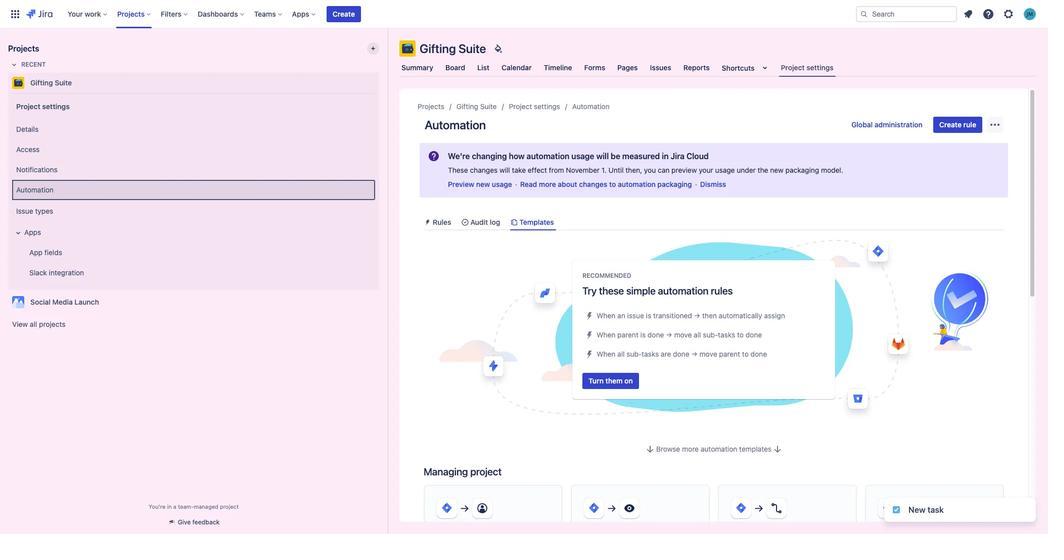 Task type: vqa. For each thing, say whether or not it's contained in the screenshot.
ITEM
no



Task type: locate. For each thing, give the bounding box(es) containing it.
1 vertical spatial new
[[476, 180, 490, 189]]

banner
[[0, 0, 1048, 28]]

app
[[29, 248, 43, 257]]

pages link
[[615, 59, 640, 77]]

0 vertical spatial in
[[662, 152, 669, 161]]

when left an in the bottom right of the page
[[597, 311, 616, 320]]

0 vertical spatial usage
[[571, 152, 594, 161]]

project inside tab list
[[781, 63, 805, 72]]

automation up when an issue is transitioned → then automatically assign
[[658, 285, 709, 297]]

gifting suite link up details link
[[8, 73, 375, 93]]

0 horizontal spatial projects
[[8, 44, 39, 53]]

automation link down access link
[[12, 180, 375, 200]]

dashboards button
[[195, 6, 248, 22]]

usage down take
[[492, 180, 512, 189]]

1 vertical spatial when
[[597, 331, 616, 339]]

2 group from the top
[[10, 116, 375, 286]]

0 horizontal spatial parent
[[617, 331, 639, 339]]

apps up app
[[24, 228, 41, 236]]

rules image
[[424, 218, 432, 226]]

0 horizontal spatial all
[[30, 320, 37, 329]]

1 vertical spatial create
[[939, 120, 962, 129]]

1 vertical spatial apps
[[24, 228, 41, 236]]

2 when from the top
[[597, 331, 616, 339]]

more for browse
[[682, 445, 699, 454]]

more down from
[[539, 180, 556, 189]]

packaging inside we're changing how automation usage will be measured in jira cloud these changes will take effect from november 1. until then, you can preview your usage under the new packaging model.
[[786, 166, 819, 174]]

0 horizontal spatial more
[[539, 180, 556, 189]]

social media launch link
[[8, 292, 375, 312]]

all up the them
[[617, 350, 625, 358]]

is right 'issue'
[[646, 311, 651, 320]]

projects inside dropdown button
[[117, 9, 145, 18]]

templates image
[[510, 218, 518, 226]]

automation link
[[572, 101, 610, 113], [12, 180, 375, 200]]

done
[[648, 331, 664, 339], [746, 331, 762, 339], [673, 350, 689, 358], [751, 350, 767, 358]]

automation for project settings
[[572, 102, 610, 111]]

when for when an issue is transitioned → then automatically assign
[[597, 311, 616, 320]]

your work button
[[65, 6, 111, 22]]

task
[[928, 506, 944, 515]]

gifting suite
[[420, 41, 486, 56], [30, 78, 72, 87], [457, 102, 497, 111]]

issues
[[650, 63, 671, 72]]

0 vertical spatial gifting
[[420, 41, 456, 56]]

create inside primary element
[[333, 9, 355, 18]]

all right view
[[30, 320, 37, 329]]

group containing project settings
[[10, 93, 375, 289]]

2 horizontal spatial projects
[[418, 102, 444, 111]]

1 vertical spatial changes
[[579, 180, 607, 189]]

settings image
[[1003, 8, 1015, 20]]

1 horizontal spatial gifting
[[420, 41, 456, 56]]

turn them on
[[589, 377, 633, 385]]

0 horizontal spatial will
[[500, 166, 510, 174]]

tab list containing rules
[[420, 214, 1008, 231]]

in left jira
[[662, 152, 669, 161]]

automation down notifications
[[16, 185, 54, 194]]

1 horizontal spatial parent
[[719, 350, 740, 358]]

apps inside apps dropdown button
[[292, 9, 309, 18]]

create rule button
[[933, 117, 982, 133]]

0 horizontal spatial create
[[333, 9, 355, 18]]

gifting
[[420, 41, 456, 56], [30, 78, 53, 87], [457, 102, 478, 111]]

automation down then, in the right top of the page
[[618, 180, 656, 189]]

automation up from
[[527, 152, 570, 161]]

2 vertical spatial automation
[[16, 185, 54, 194]]

0 vertical spatial projects
[[117, 9, 145, 18]]

your
[[699, 166, 713, 174]]

shortcuts button
[[720, 59, 773, 77]]

0 vertical spatial apps
[[292, 9, 309, 18]]

1 vertical spatial project
[[220, 504, 239, 510]]

gifting right "projects" link
[[457, 102, 478, 111]]

→ left 'then'
[[694, 311, 700, 320]]

apps inside apps button
[[24, 228, 41, 236]]

help image
[[982, 8, 995, 20]]

move down when parent is done → move all sub-tasks to done
[[700, 350, 717, 358]]

packaging
[[786, 166, 819, 174], [658, 180, 692, 189]]

1 vertical spatial tab list
[[420, 214, 1008, 231]]

new right preview
[[476, 180, 490, 189]]

2 horizontal spatial project settings
[[781, 63, 834, 72]]

projects down summary "link"
[[418, 102, 444, 111]]

slack integration
[[29, 268, 84, 277]]

access
[[16, 145, 40, 154]]

0 vertical spatial project
[[470, 466, 502, 478]]

projects
[[117, 9, 145, 18], [8, 44, 39, 53], [418, 102, 444, 111]]

projects right work
[[117, 9, 145, 18]]

apps button
[[289, 6, 319, 22]]

collapse recent projects image
[[8, 59, 20, 71]]

0 vertical spatial parent
[[617, 331, 639, 339]]

issues link
[[648, 59, 673, 77]]

automation left templates
[[701, 445, 737, 454]]

an
[[617, 311, 625, 320]]

then,
[[626, 166, 642, 174]]

1 vertical spatial move
[[700, 350, 717, 358]]

new
[[770, 166, 784, 174], [476, 180, 490, 189]]

apps button
[[12, 222, 375, 243]]

2 vertical spatial projects
[[418, 102, 444, 111]]

your work
[[68, 9, 101, 18]]

sub- down 'then'
[[703, 331, 718, 339]]

you're in a team-managed project
[[149, 504, 239, 510]]

1 horizontal spatial create
[[939, 120, 962, 129]]

project right managing
[[470, 466, 502, 478]]

automation
[[572, 102, 610, 111], [425, 118, 486, 132], [16, 185, 54, 194]]

teams
[[254, 9, 276, 18]]

1 horizontal spatial tasks
[[718, 331, 735, 339]]

board link
[[443, 59, 467, 77]]

tasks down the automatically
[[718, 331, 735, 339]]

gifting suite up board
[[420, 41, 486, 56]]

more for read
[[539, 180, 556, 189]]

1 horizontal spatial usage
[[571, 152, 594, 161]]

done down the automatically
[[746, 331, 762, 339]]

give feedback
[[178, 519, 220, 526]]

packaging down preview
[[658, 180, 692, 189]]

project right shortcuts popup button
[[781, 63, 805, 72]]

1 horizontal spatial packaging
[[786, 166, 819, 174]]

effect
[[528, 166, 547, 174]]

gifting suite down recent
[[30, 78, 72, 87]]

settings
[[807, 63, 834, 72], [42, 102, 70, 110], [534, 102, 560, 111]]

apps right teams dropdown button
[[292, 9, 309, 18]]

usage up november
[[571, 152, 594, 161]]

view
[[12, 320, 28, 329]]

move up when all sub-tasks are done → move parent to done on the bottom right
[[674, 331, 692, 339]]

1 horizontal spatial changes
[[579, 180, 607, 189]]

parent down the automatically
[[719, 350, 740, 358]]

1 horizontal spatial will
[[596, 152, 609, 161]]

project right managed
[[220, 504, 239, 510]]

automation for notifications
[[16, 185, 54, 194]]

transitioned
[[653, 311, 692, 320]]

be
[[611, 152, 620, 161]]

create for create rule
[[939, 120, 962, 129]]

0 vertical spatial all
[[30, 320, 37, 329]]

dismiss
[[700, 180, 726, 189]]

sub- up on
[[627, 350, 642, 358]]

create
[[333, 9, 355, 18], [939, 120, 962, 129]]

2 horizontal spatial automation
[[572, 102, 610, 111]]

more inside button
[[539, 180, 556, 189]]

tasks
[[718, 331, 735, 339], [642, 350, 659, 358]]

0 horizontal spatial in
[[167, 504, 172, 510]]

0 horizontal spatial packaging
[[658, 180, 692, 189]]

0 horizontal spatial sub-
[[627, 350, 642, 358]]

0 horizontal spatial tasks
[[642, 350, 659, 358]]

0 vertical spatial automation link
[[572, 101, 610, 113]]

2 horizontal spatial project
[[781, 63, 805, 72]]

is
[[646, 311, 651, 320], [640, 331, 646, 339]]

0 horizontal spatial gifting suite link
[[8, 73, 375, 93]]

automation inside read more about changes to automation packaging button
[[618, 180, 656, 189]]

changes down november
[[579, 180, 607, 189]]

gifting up board
[[420, 41, 456, 56]]

0 vertical spatial automation
[[572, 102, 610, 111]]

create right apps dropdown button
[[333, 9, 355, 18]]

projects for "projects" link
[[418, 102, 444, 111]]

automation link down forms 'link'
[[572, 101, 610, 113]]

automatically
[[719, 311, 762, 320]]

1 horizontal spatial in
[[662, 152, 669, 161]]

try
[[583, 285, 597, 297]]

dismiss button
[[700, 180, 726, 190]]

global administration link
[[845, 117, 929, 133]]

notifications image
[[962, 8, 974, 20]]

1 vertical spatial packaging
[[658, 180, 692, 189]]

0 horizontal spatial automation
[[16, 185, 54, 194]]

tasks left 'are' at right bottom
[[642, 350, 659, 358]]

automation down "projects" link
[[425, 118, 486, 132]]

0 horizontal spatial project
[[16, 102, 40, 110]]

1 vertical spatial in
[[167, 504, 172, 510]]

1 vertical spatial tasks
[[642, 350, 659, 358]]

2 vertical spatial gifting
[[457, 102, 478, 111]]

tab list
[[393, 59, 1042, 77], [420, 214, 1008, 231]]

2 horizontal spatial settings
[[807, 63, 834, 72]]

new inside we're changing how automation usage will be measured in jira cloud these changes will take effect from november 1. until then, you can preview your usage under the new packaging model.
[[770, 166, 784, 174]]

0 horizontal spatial usage
[[492, 180, 512, 189]]

jira image
[[26, 8, 52, 20], [26, 8, 52, 20]]

project down calendar link
[[509, 102, 532, 111]]

packaging inside button
[[658, 180, 692, 189]]

new right the
[[770, 166, 784, 174]]

recommended
[[583, 272, 631, 279]]

1 vertical spatial will
[[500, 166, 510, 174]]

add to starred image
[[376, 296, 388, 308]]

automation inside we're changing how automation usage will be measured in jira cloud these changes will take effect from november 1. until then, you can preview your usage under the new packaging model.
[[527, 152, 570, 161]]

project settings
[[781, 63, 834, 72], [16, 102, 70, 110], [509, 102, 560, 111]]

to for when all sub-tasks are done → move parent to done
[[742, 350, 749, 358]]

create left rule
[[939, 120, 962, 129]]

changes
[[470, 166, 498, 174], [579, 180, 607, 189]]

1 horizontal spatial automation link
[[572, 101, 610, 113]]

changing
[[472, 152, 507, 161]]

2 vertical spatial usage
[[492, 180, 512, 189]]

settings inside project settings "link"
[[534, 102, 560, 111]]

create project image
[[369, 44, 377, 53]]

1 vertical spatial automation link
[[12, 180, 375, 200]]

gifting down recent
[[30, 78, 53, 87]]

1 horizontal spatial sub-
[[703, 331, 718, 339]]

jira
[[671, 152, 685, 161]]

when all sub-tasks are done → move parent to done
[[597, 350, 767, 358]]

0 vertical spatial packaging
[[786, 166, 819, 174]]

0 vertical spatial create
[[333, 9, 355, 18]]

0 horizontal spatial apps
[[24, 228, 41, 236]]

when up 'turn them on'
[[597, 350, 616, 358]]

automation down forms 'link'
[[572, 102, 610, 111]]

all down when an issue is transitioned → then automatically assign
[[694, 331, 701, 339]]

project up the details
[[16, 102, 40, 110]]

1 when from the top
[[597, 311, 616, 320]]

gifting suite down list "link"
[[457, 102, 497, 111]]

is down 'issue'
[[640, 331, 646, 339]]

changes up preview new usage
[[470, 166, 498, 174]]

read more about changes to automation packaging
[[520, 180, 692, 189]]

0 horizontal spatial project settings
[[16, 102, 70, 110]]

packaging left model.
[[786, 166, 819, 174]]

parent down an in the bottom right of the page
[[617, 331, 639, 339]]

new inside preview new usage button
[[476, 180, 490, 189]]

1 group from the top
[[10, 93, 375, 289]]

will left be
[[596, 152, 609, 161]]

project
[[781, 63, 805, 72], [16, 102, 40, 110], [509, 102, 532, 111]]

→ up 'are' at right bottom
[[666, 331, 672, 339]]

gifting suite link down list "link"
[[457, 101, 497, 113]]

suite
[[459, 41, 486, 56], [55, 78, 72, 87], [480, 102, 497, 111]]

2 horizontal spatial usage
[[715, 166, 735, 174]]

1 horizontal spatial projects
[[117, 9, 145, 18]]

1 horizontal spatial apps
[[292, 9, 309, 18]]

1 horizontal spatial project
[[509, 102, 532, 111]]

0 vertical spatial to
[[609, 180, 616, 189]]

→ down when parent is done → move all sub-tasks to done
[[691, 350, 698, 358]]

2 vertical spatial to
[[742, 350, 749, 358]]

sidebar navigation image
[[376, 40, 398, 61]]

3 when from the top
[[597, 350, 616, 358]]

0 horizontal spatial automation link
[[12, 180, 375, 200]]

give feedback button
[[162, 514, 226, 531]]

1 horizontal spatial all
[[617, 350, 625, 358]]

1 vertical spatial more
[[682, 445, 699, 454]]

will left take
[[500, 166, 510, 174]]

projects up recent
[[8, 44, 39, 53]]

0 horizontal spatial move
[[674, 331, 692, 339]]

1 horizontal spatial more
[[682, 445, 699, 454]]

changes inside we're changing how automation usage will be measured in jira cloud these changes will take effect from november 1. until then, you can preview your usage under the new packaging model.
[[470, 166, 498, 174]]

1.
[[602, 166, 607, 174]]

2 vertical spatial when
[[597, 350, 616, 358]]

1 vertical spatial gifting suite link
[[457, 101, 497, 113]]

rules
[[711, 285, 733, 297]]

list link
[[475, 59, 492, 77]]

forms
[[584, 63, 605, 72]]

group
[[10, 93, 375, 289], [10, 116, 375, 286]]

1 horizontal spatial new
[[770, 166, 784, 174]]

0 horizontal spatial changes
[[470, 166, 498, 174]]

fields
[[44, 248, 62, 257]]

timeline
[[544, 63, 572, 72]]

1 vertical spatial is
[[640, 331, 646, 339]]

usage
[[571, 152, 594, 161], [715, 166, 735, 174], [492, 180, 512, 189]]

1 vertical spatial to
[[737, 331, 744, 339]]

in left a at the bottom left
[[167, 504, 172, 510]]

0 vertical spatial will
[[596, 152, 609, 161]]

will
[[596, 152, 609, 161], [500, 166, 510, 174]]

Search field
[[856, 6, 957, 22]]

project inside "link"
[[509, 102, 532, 111]]

app fields
[[29, 248, 62, 257]]

filters
[[161, 9, 182, 18]]

when down these
[[597, 331, 616, 339]]

0 vertical spatial sub-
[[703, 331, 718, 339]]

more right browse on the bottom
[[682, 445, 699, 454]]

issue
[[16, 207, 33, 215]]

0 vertical spatial when
[[597, 311, 616, 320]]

set background color image
[[492, 42, 504, 55]]

0 horizontal spatial new
[[476, 180, 490, 189]]

slack
[[29, 268, 47, 277]]

2 vertical spatial all
[[617, 350, 625, 358]]

when parent is done → move all sub-tasks to done
[[597, 331, 762, 339]]

usage up dismiss
[[715, 166, 735, 174]]

summary link
[[399, 59, 435, 77]]



Task type: describe. For each thing, give the bounding box(es) containing it.
social media launch
[[30, 298, 99, 306]]

all for projects
[[30, 320, 37, 329]]

are
[[661, 350, 671, 358]]

project settings link
[[509, 101, 560, 113]]

try these simple automation rules
[[583, 285, 733, 297]]

create rule
[[939, 120, 976, 129]]

2 vertical spatial suite
[[480, 102, 497, 111]]

0 horizontal spatial settings
[[42, 102, 70, 110]]

issue types link
[[12, 200, 375, 222]]

the
[[758, 166, 768, 174]]

task icon image
[[892, 506, 901, 514]]

2 vertical spatial →
[[691, 350, 698, 358]]

expand image
[[12, 227, 24, 239]]

details
[[16, 125, 39, 133]]

board
[[445, 63, 465, 72]]

integration
[[49, 268, 84, 277]]

managed
[[194, 504, 218, 510]]

0 horizontal spatial gifting
[[30, 78, 53, 87]]

timeline link
[[542, 59, 574, 77]]

add to starred image
[[376, 77, 388, 89]]

in inside we're changing how automation usage will be measured in jira cloud these changes will take effect from november 1. until then, you can preview your usage under the new packaging model.
[[662, 152, 669, 161]]

0 vertical spatial →
[[694, 311, 700, 320]]

group containing details
[[10, 116, 375, 286]]

these
[[448, 166, 468, 174]]

give
[[178, 519, 191, 526]]

take
[[512, 166, 526, 174]]

0 vertical spatial gifting suite
[[420, 41, 486, 56]]

calendar
[[502, 63, 532, 72]]

feedback
[[192, 519, 220, 526]]

new task button
[[884, 498, 1036, 522]]

forms link
[[582, 59, 607, 77]]

cloud
[[687, 152, 709, 161]]

1 horizontal spatial project settings
[[509, 102, 560, 111]]

summary
[[401, 63, 433, 72]]

projects for projects dropdown button on the top of the page
[[117, 9, 145, 18]]

can
[[658, 166, 670, 174]]

0 vertical spatial is
[[646, 311, 651, 320]]

done down the assign
[[751, 350, 767, 358]]

1 horizontal spatial automation
[[425, 118, 486, 132]]

audit log image
[[461, 218, 469, 226]]

create for create
[[333, 9, 355, 18]]

to inside button
[[609, 180, 616, 189]]

pages
[[617, 63, 638, 72]]

new
[[909, 506, 926, 515]]

primary element
[[6, 0, 856, 28]]

your profile and settings image
[[1024, 8, 1036, 20]]

types
[[35, 207, 53, 215]]

browse more automation templates
[[656, 445, 772, 454]]

settings inside tab list
[[807, 63, 834, 72]]

rules
[[433, 218, 451, 227]]

view all projects
[[12, 320, 65, 329]]

usage inside button
[[492, 180, 512, 189]]

done up 'are' at right bottom
[[648, 331, 664, 339]]

reports link
[[681, 59, 712, 77]]

projects button
[[114, 6, 155, 22]]

project settings inside tab list
[[781, 63, 834, 72]]

them
[[606, 377, 623, 385]]

1 horizontal spatial gifting suite link
[[457, 101, 497, 113]]

when an issue is transitioned → then automatically assign
[[597, 311, 785, 320]]

1 vertical spatial suite
[[55, 78, 72, 87]]

2 vertical spatial gifting suite
[[457, 102, 497, 111]]

global administration
[[852, 120, 923, 129]]

search image
[[860, 10, 868, 18]]

when for when all sub-tasks are done → move parent to done
[[597, 350, 616, 358]]

1 horizontal spatial project
[[470, 466, 502, 478]]

0 vertical spatial gifting suite link
[[8, 73, 375, 93]]

new task
[[909, 506, 944, 515]]

1 vertical spatial →
[[666, 331, 672, 339]]

november
[[566, 166, 600, 174]]

1 vertical spatial sub-
[[627, 350, 642, 358]]

administration
[[875, 120, 923, 129]]

measured
[[622, 152, 660, 161]]

rule
[[964, 120, 976, 129]]

work
[[85, 9, 101, 18]]

create button
[[327, 6, 361, 22]]

1 vertical spatial all
[[694, 331, 701, 339]]

2 horizontal spatial gifting
[[457, 102, 478, 111]]

audit log
[[470, 218, 500, 227]]

browse
[[656, 445, 680, 454]]

turn them on button
[[583, 373, 639, 389]]

appswitcher icon image
[[9, 8, 21, 20]]

when for when parent is done → move all sub-tasks to done
[[597, 331, 616, 339]]

under
[[737, 166, 756, 174]]

to for when parent is done → move all sub-tasks to done
[[737, 331, 744, 339]]

1 horizontal spatial move
[[700, 350, 717, 358]]

templates
[[520, 218, 554, 227]]

media
[[52, 298, 73, 306]]

0 vertical spatial tasks
[[718, 331, 735, 339]]

filters button
[[158, 6, 192, 22]]

banner containing your work
[[0, 0, 1048, 28]]

model.
[[821, 166, 843, 174]]

managing
[[424, 466, 468, 478]]

preview
[[448, 180, 474, 189]]

teams button
[[251, 6, 286, 22]]

we're changing how automation usage will be measured in jira cloud these changes will take effect from november 1. until then, you can preview your usage under the new packaging model.
[[448, 152, 843, 174]]

about
[[558, 180, 577, 189]]

global
[[852, 120, 873, 129]]

read more about changes to automation packaging button
[[520, 180, 692, 190]]

projects
[[39, 320, 65, 329]]

reports
[[684, 63, 710, 72]]

issue types
[[16, 207, 53, 215]]

automation link for notifications
[[12, 180, 375, 200]]

changes inside button
[[579, 180, 607, 189]]

log
[[490, 218, 500, 227]]

done right 'are' at right bottom
[[673, 350, 689, 358]]

0 horizontal spatial project
[[220, 504, 239, 510]]

dashboards
[[198, 9, 238, 18]]

0 vertical spatial suite
[[459, 41, 486, 56]]

preview new usage button
[[448, 180, 512, 190]]

all for sub-
[[617, 350, 625, 358]]

actions image
[[989, 119, 1001, 131]]

view all projects link
[[8, 316, 379, 334]]

1 vertical spatial gifting suite
[[30, 78, 72, 87]]

read
[[520, 180, 537, 189]]

app fields link
[[18, 243, 375, 263]]

social
[[30, 298, 51, 306]]

simple
[[626, 285, 656, 297]]

preview new usage
[[448, 180, 512, 189]]

managing project
[[424, 466, 502, 478]]

1 vertical spatial usage
[[715, 166, 735, 174]]

then
[[702, 311, 717, 320]]

notifications
[[16, 165, 57, 174]]

preview
[[672, 166, 697, 174]]

slack integration link
[[18, 263, 375, 283]]

automation link for project settings
[[572, 101, 610, 113]]

assign
[[764, 311, 785, 320]]

tab list containing summary
[[393, 59, 1042, 77]]



